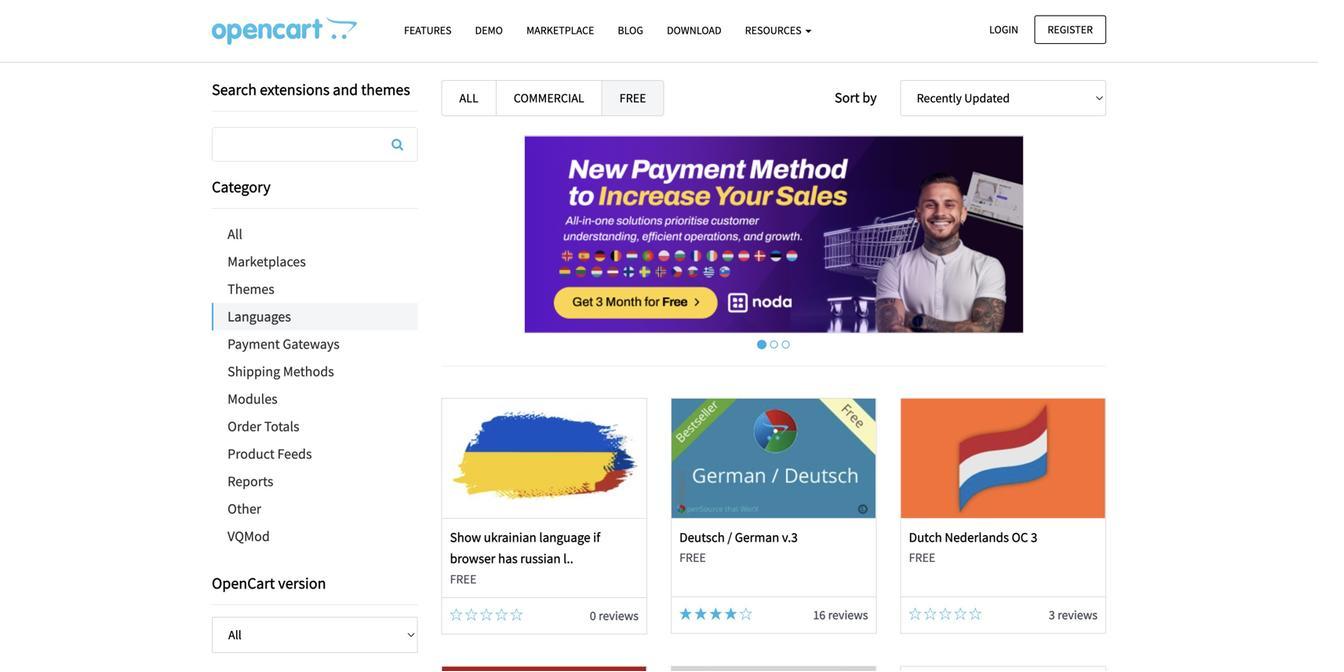 Task type: locate. For each thing, give the bounding box(es) containing it.
1 vertical spatial 3
[[1050, 607, 1056, 623]]

blog
[[618, 23, 644, 37]]

0 horizontal spatial 3
[[1031, 529, 1038, 546]]

star light image
[[680, 608, 692, 620], [695, 608, 708, 620], [710, 608, 723, 620]]

0 vertical spatial all
[[460, 90, 479, 106]]

order totals link
[[212, 413, 418, 440]]

free down browser
[[450, 571, 477, 587]]

order
[[228, 418, 262, 435]]

vqmod link
[[212, 523, 418, 550]]

deutsch / german v.3 free
[[680, 529, 798, 566]]

all link
[[442, 80, 497, 116], [212, 221, 418, 248]]

login link
[[977, 15, 1032, 44]]

2 horizontal spatial star light image
[[710, 608, 723, 620]]

star light image
[[725, 608, 738, 620]]

1 star light image from the left
[[680, 608, 692, 620]]

1 horizontal spatial all link
[[442, 80, 497, 116]]

reviews for dutch nederlands oc 3
[[1058, 607, 1098, 623]]

1 horizontal spatial reviews
[[829, 607, 869, 623]]

german
[[735, 529, 780, 546]]

order totals
[[228, 418, 300, 435]]

themes
[[361, 80, 410, 99]]

0
[[590, 608, 596, 624]]

gateways
[[283, 335, 340, 353]]

free
[[680, 550, 706, 566], [910, 550, 936, 566], [450, 571, 477, 587]]

0 horizontal spatial all
[[228, 225, 243, 243]]

free inside deutsch / german v.3 free
[[680, 550, 706, 566]]

star light o image down browser
[[465, 608, 478, 621]]

reviews
[[829, 607, 869, 623], [1058, 607, 1098, 623], [599, 608, 639, 624]]

star light o image down has on the left of page
[[495, 608, 508, 621]]

all link up themes link
[[212, 221, 418, 248]]

register
[[1048, 22, 1094, 37]]

all
[[460, 90, 479, 106], [228, 225, 243, 243]]

modules link
[[212, 385, 418, 413]]

1 horizontal spatial all
[[460, 90, 479, 106]]

3
[[1031, 529, 1038, 546], [1050, 607, 1056, 623]]

2 star light o image from the left
[[955, 608, 967, 620]]

search extensions and themes
[[212, 80, 410, 99]]

1 vertical spatial all link
[[212, 221, 418, 248]]

/
[[728, 529, 733, 546]]

star light o image
[[740, 608, 753, 620], [955, 608, 967, 620], [465, 608, 478, 621], [495, 608, 508, 621]]

languages
[[228, 308, 291, 325]]

vqmod
[[228, 528, 270, 545]]

star light o image right star light icon
[[740, 608, 753, 620]]

resources link
[[734, 16, 824, 44]]

opencart version
[[212, 574, 326, 593]]

reviews for show ukrainian language if browser has russian l..
[[599, 608, 639, 624]]

opencart
[[212, 574, 275, 593]]

None text field
[[213, 128, 417, 161]]

v.3
[[783, 529, 798, 546]]

all link down demo link
[[442, 80, 497, 116]]

free down dutch
[[910, 550, 936, 566]]

3 right oc
[[1031, 529, 1038, 546]]

blog link
[[606, 16, 656, 44]]

marketplace
[[527, 23, 595, 37]]

resources
[[746, 23, 804, 37]]

search image
[[392, 138, 403, 151]]

free down deutsch
[[680, 550, 706, 566]]

slovenian language opencart 4 image
[[902, 667, 1106, 671]]

deutsch / german v.3 link
[[680, 529, 798, 546]]

0 vertical spatial 3
[[1031, 529, 1038, 546]]

1 star light o image from the left
[[910, 608, 922, 620]]

show ukrainian language if browser has russian l.. link
[[450, 529, 601, 567]]

and
[[333, 80, 358, 99]]

reviews for deutsch / german v.3
[[829, 607, 869, 623]]

download link
[[656, 16, 734, 44]]

0 horizontal spatial all link
[[212, 221, 418, 248]]

0 horizontal spatial free
[[450, 571, 477, 587]]

free inside dutch nederlands oc 3 free
[[910, 550, 936, 566]]

marketplaces link
[[212, 248, 418, 276]]

1 horizontal spatial star light image
[[695, 608, 708, 620]]

register link
[[1035, 15, 1107, 44]]

extensions
[[260, 80, 330, 99]]

commercial link
[[496, 80, 603, 116]]

all up marketplaces
[[228, 225, 243, 243]]

opencart language  extensions image
[[212, 16, 357, 45]]

version
[[278, 574, 326, 593]]

ukrainian
[[484, 529, 537, 546]]

free for dutch
[[910, 550, 936, 566]]

0 horizontal spatial reviews
[[599, 608, 639, 624]]

1 horizontal spatial free
[[680, 550, 706, 566]]

has
[[498, 551, 518, 567]]

show ukrainian language if browser has russian l.. free
[[450, 529, 601, 587]]

opencart türkçe dil dosyaları - turkish langu.. image
[[443, 667, 647, 671]]

3 up slovenian language opencart 4 image at bottom
[[1050, 607, 1056, 623]]

0 reviews
[[590, 608, 639, 624]]

show ukrainian language if browser has russian l.. image
[[443, 399, 647, 518]]

star light o image down dutch nederlands oc 3 free
[[955, 608, 967, 620]]

16 reviews
[[814, 607, 869, 623]]

star light o image
[[910, 608, 922, 620], [925, 608, 937, 620], [940, 608, 952, 620], [970, 608, 982, 620], [450, 608, 463, 621], [480, 608, 493, 621], [511, 608, 523, 621]]

3 inside dutch nederlands oc 3 free
[[1031, 529, 1038, 546]]

by
[[863, 89, 877, 106]]

0 vertical spatial all link
[[442, 80, 497, 116]]

all for marketplaces
[[228, 225, 243, 243]]

2 horizontal spatial free
[[910, 550, 936, 566]]

commercial
[[514, 90, 585, 106]]

0 horizontal spatial star light image
[[680, 608, 692, 620]]

totals
[[264, 418, 300, 435]]

free for deutsch
[[680, 550, 706, 566]]

all down demo link
[[460, 90, 479, 106]]

marketplaces
[[228, 253, 306, 270]]

2 horizontal spatial reviews
[[1058, 607, 1098, 623]]

1 vertical spatial all
[[228, 225, 243, 243]]

all for commercial
[[460, 90, 479, 106]]

search
[[212, 80, 257, 99]]



Task type: vqa. For each thing, say whether or not it's contained in the screenshot.
the First Name TEXT FIELD
no



Task type: describe. For each thing, give the bounding box(es) containing it.
language
[[540, 529, 591, 546]]

shipping
[[228, 363, 280, 380]]

themes
[[228, 280, 275, 298]]

all link for marketplaces
[[212, 221, 418, 248]]

3 reviews
[[1050, 607, 1098, 623]]

free inside show ukrainian language if browser has russian l.. free
[[450, 571, 477, 587]]

russian
[[521, 551, 561, 567]]

methods
[[283, 363, 334, 380]]

category
[[212, 177, 271, 197]]

features
[[404, 23, 452, 37]]

hindi (हिंदी) language for opencart 3 .. image
[[672, 667, 876, 671]]

7 star light o image from the left
[[511, 608, 523, 621]]

other link
[[212, 495, 418, 523]]

if
[[594, 529, 601, 546]]

product
[[228, 445, 275, 463]]

shipping methods link
[[212, 358, 418, 385]]

product feeds
[[228, 445, 312, 463]]

browser
[[450, 551, 496, 567]]

16
[[814, 607, 826, 623]]

feeds
[[278, 445, 312, 463]]

nederlands
[[945, 529, 1010, 546]]

free link
[[602, 80, 665, 116]]

l..
[[564, 551, 574, 567]]

sort by
[[835, 89, 877, 106]]

reports link
[[212, 468, 418, 495]]

product feeds link
[[212, 440, 418, 468]]

oc
[[1012, 529, 1029, 546]]

node image
[[524, 135, 1024, 334]]

dutch nederlands oc 3 link
[[910, 529, 1038, 546]]

show
[[450, 529, 481, 546]]

5 star light o image from the left
[[450, 608, 463, 621]]

3 star light o image from the left
[[465, 608, 478, 621]]

free
[[620, 90, 647, 106]]

sort
[[835, 89, 860, 106]]

6 star light o image from the left
[[480, 608, 493, 621]]

languages link
[[214, 303, 418, 331]]

reports
[[228, 473, 274, 490]]

dutch nederlands oc 3 image
[[902, 399, 1106, 518]]

3 star light o image from the left
[[940, 608, 952, 620]]

other
[[228, 500, 261, 518]]

themes link
[[212, 276, 418, 303]]

1 horizontal spatial 3
[[1050, 607, 1056, 623]]

deutsch
[[680, 529, 725, 546]]

4 star light o image from the left
[[970, 608, 982, 620]]

3 star light image from the left
[[710, 608, 723, 620]]

download
[[667, 23, 722, 37]]

login
[[990, 22, 1019, 37]]

payment gateways
[[228, 335, 340, 353]]

4 star light o image from the left
[[495, 608, 508, 621]]

payment
[[228, 335, 280, 353]]

demo
[[475, 23, 503, 37]]

demo link
[[464, 16, 515, 44]]

dutch
[[910, 529, 943, 546]]

2 star light o image from the left
[[925, 608, 937, 620]]

deutsch / german v.3 image
[[672, 399, 876, 518]]

2 star light image from the left
[[695, 608, 708, 620]]

payment gateways link
[[212, 331, 418, 358]]

modules
[[228, 390, 278, 408]]

all link for commercial
[[442, 80, 497, 116]]

features link
[[393, 16, 464, 44]]

dutch nederlands oc 3 free
[[910, 529, 1038, 566]]

shipping methods
[[228, 363, 334, 380]]

marketplace link
[[515, 16, 606, 44]]

1 star light o image from the left
[[740, 608, 753, 620]]



